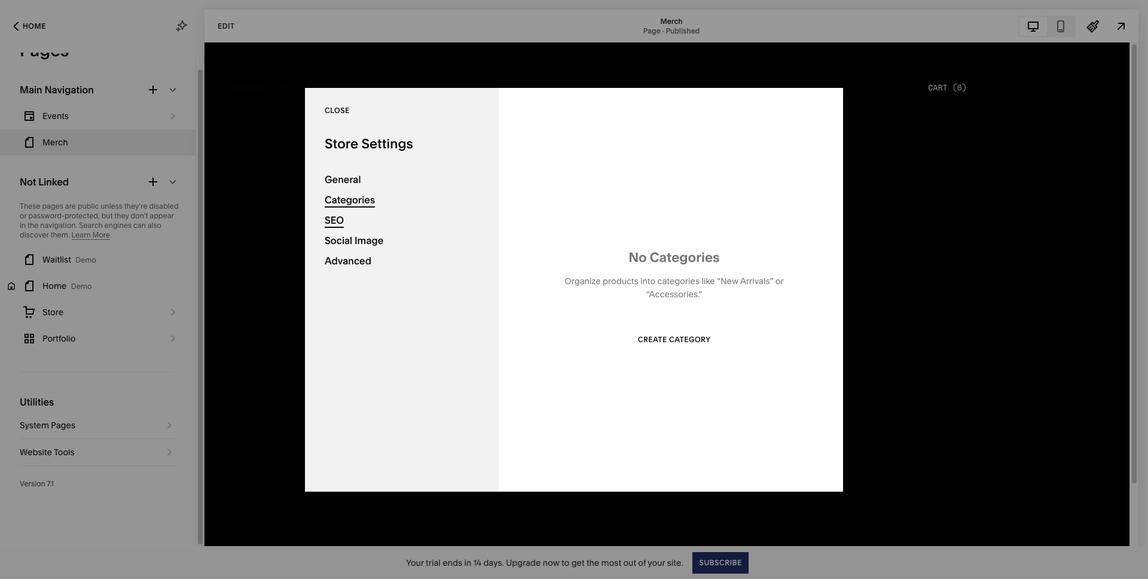 Task type: describe. For each thing, give the bounding box(es) containing it.
portfolio
[[42, 333, 76, 344]]

settings
[[362, 136, 413, 152]]

they're
[[124, 202, 148, 211]]

store button
[[0, 299, 196, 325]]

main navigation
[[20, 84, 94, 96]]

these
[[20, 202, 40, 211]]

create
[[638, 335, 668, 344]]

but
[[101, 211, 113, 220]]

published
[[666, 26, 700, 35]]

create category
[[638, 335, 711, 344]]

demo for waitlist
[[76, 255, 96, 264]]

also
[[148, 221, 162, 230]]

advanced
[[325, 255, 372, 267]]

learn more
[[72, 230, 110, 239]]

page
[[644, 26, 661, 35]]

advanced link
[[325, 250, 479, 271]]

or for these pages are public unless they're disabled or password-protected, but they don't appear in the navigation. search engines can also discover them.
[[20, 211, 27, 220]]

14
[[474, 557, 482, 568]]

trial
[[426, 557, 441, 568]]

1 vertical spatial categories
[[650, 249, 720, 266]]

seo link
[[325, 210, 479, 230]]

discover
[[20, 230, 49, 239]]

system pages button
[[20, 412, 176, 439]]

categories inside categories link
[[325, 194, 375, 206]]

categories link
[[325, 189, 479, 210]]

disabled
[[149, 202, 179, 211]]

home for home
[[23, 22, 46, 31]]

password-
[[28, 211, 65, 220]]

waitlist
[[42, 254, 71, 265]]

version 7.1
[[20, 479, 54, 488]]

are
[[65, 202, 76, 211]]

not linked
[[20, 176, 69, 188]]

pages
[[42, 202, 63, 211]]

in inside these pages are public unless they're disabled or password-protected, but they don't appear in the navigation. search engines can also discover them.
[[20, 221, 26, 230]]

don't
[[131, 211, 148, 220]]

store settings
[[325, 136, 413, 152]]

add a new page to the "not linked" navigation group image
[[147, 175, 160, 188]]

organize products into categories like "new arrivals" or "accessories."
[[565, 276, 784, 300]]

they
[[114, 211, 129, 220]]

appear
[[150, 211, 174, 220]]

now
[[543, 557, 560, 568]]

categories
[[658, 276, 700, 287]]

waitlist demo
[[42, 254, 96, 265]]

"new
[[717, 276, 739, 287]]

demo for home
[[71, 282, 92, 291]]

social image link
[[325, 230, 479, 250]]

"accessories."
[[646, 289, 703, 300]]

navigation
[[45, 84, 94, 96]]

website tools
[[20, 447, 75, 458]]

out
[[624, 557, 637, 568]]

linked
[[38, 176, 69, 188]]

organize
[[565, 276, 601, 287]]

general
[[325, 173, 361, 185]]

social image
[[325, 234, 384, 246]]

1 vertical spatial the
[[587, 557, 600, 568]]

days.
[[484, 557, 504, 568]]

dialog containing store settings
[[305, 88, 1129, 492]]

close button
[[325, 100, 350, 121]]

website tools button
[[20, 439, 176, 465]]

0 vertical spatial pages
[[20, 40, 69, 60]]

system
[[20, 420, 49, 431]]

ends
[[443, 557, 463, 568]]

image
[[355, 234, 384, 246]]

unless
[[101, 202, 123, 211]]

add a new page to the "main navigation" group image
[[147, 83, 160, 96]]

7.1
[[47, 479, 54, 488]]

your trial ends in 14 days. upgrade now to get the most out of your site.
[[406, 557, 684, 568]]

can
[[133, 221, 146, 230]]

home demo
[[42, 281, 92, 291]]

create category button
[[638, 329, 711, 351]]

store for store
[[42, 307, 64, 318]]

social
[[325, 234, 353, 246]]



Task type: locate. For each thing, give the bounding box(es) containing it.
·
[[663, 26, 664, 35]]

1 horizontal spatial in
[[465, 557, 472, 568]]

version
[[20, 479, 45, 488]]

0 horizontal spatial in
[[20, 221, 26, 230]]

0 horizontal spatial store
[[42, 307, 64, 318]]

1 vertical spatial pages
[[51, 420, 75, 431]]

merch inside button
[[42, 137, 68, 148]]

categories down general on the left top
[[325, 194, 375, 206]]

0 vertical spatial or
[[20, 211, 27, 220]]

1 vertical spatial merch
[[42, 137, 68, 148]]

or down these on the top left of the page
[[20, 211, 27, 220]]

store down close button
[[325, 136, 359, 152]]

them.
[[51, 230, 70, 239]]

1 vertical spatial demo
[[71, 282, 92, 291]]

0 horizontal spatial merch
[[42, 137, 68, 148]]

no categories
[[629, 249, 720, 266]]

in left 14 in the left bottom of the page
[[465, 557, 472, 568]]

in up the discover
[[20, 221, 26, 230]]

edit button
[[210, 15, 243, 37]]

store inside 'dialog'
[[325, 136, 359, 152]]

learn
[[72, 230, 91, 239]]

the right get
[[587, 557, 600, 568]]

store for store settings
[[325, 136, 359, 152]]

the up the discover
[[28, 221, 39, 230]]

no
[[629, 249, 647, 266]]

store
[[325, 136, 359, 152], [42, 307, 64, 318]]

merch for merch page · published
[[661, 16, 683, 25]]

demo down the waitlist demo at the left top of the page
[[71, 282, 92, 291]]

0 horizontal spatial categories
[[325, 194, 375, 206]]

search
[[79, 221, 103, 230]]

0 vertical spatial home
[[23, 22, 46, 31]]

1 vertical spatial in
[[465, 557, 472, 568]]

close
[[325, 106, 350, 115]]

category
[[670, 335, 711, 344]]

0 vertical spatial categories
[[325, 194, 375, 206]]

your
[[406, 557, 424, 568]]

pages down home button
[[20, 40, 69, 60]]

like
[[702, 276, 715, 287]]

tab list
[[1020, 16, 1075, 36]]

1 vertical spatial home
[[42, 281, 67, 291]]

more
[[92, 230, 110, 239]]

arrivals"
[[741, 276, 774, 287]]

1 horizontal spatial or
[[776, 276, 784, 287]]

merch button
[[0, 129, 196, 156]]

get
[[572, 557, 585, 568]]

0 vertical spatial store
[[325, 136, 359, 152]]

public
[[78, 202, 99, 211]]

categories
[[325, 194, 375, 206], [650, 249, 720, 266]]

not
[[20, 176, 36, 188]]

merch up ·
[[661, 16, 683, 25]]

0 vertical spatial merch
[[661, 16, 683, 25]]

edit
[[218, 21, 235, 30]]

merch
[[661, 16, 683, 25], [42, 137, 68, 148]]

merch inside merch page · published
[[661, 16, 683, 25]]

system pages
[[20, 420, 75, 431]]

seo
[[325, 214, 344, 226]]

demo down learn more 'link'
[[76, 255, 96, 264]]

pages up tools
[[51, 420, 75, 431]]

into
[[641, 276, 656, 287]]

1 horizontal spatial merch
[[661, 16, 683, 25]]

portfolio button
[[0, 325, 196, 352]]

demo inside the waitlist demo
[[76, 255, 96, 264]]

0 horizontal spatial the
[[28, 221, 39, 230]]

utilities
[[20, 396, 54, 408]]

of
[[639, 557, 646, 568]]

or for organize products into categories like "new arrivals" or "accessories."
[[776, 276, 784, 287]]

your
[[648, 557, 666, 568]]

merch page · published
[[644, 16, 700, 35]]

or
[[20, 211, 27, 220], [776, 276, 784, 287]]

1 horizontal spatial the
[[587, 557, 600, 568]]

0 horizontal spatial or
[[20, 211, 27, 220]]

site.
[[668, 557, 684, 568]]

or inside these pages are public unless they're disabled or password-protected, but they don't appear in the navigation. search engines can also discover them.
[[20, 211, 27, 220]]

0 vertical spatial in
[[20, 221, 26, 230]]

tools
[[54, 447, 75, 458]]

website
[[20, 447, 52, 458]]

home inside home button
[[23, 22, 46, 31]]

store up portfolio
[[42, 307, 64, 318]]

demo inside home demo
[[71, 282, 92, 291]]

general link
[[325, 169, 479, 189]]

the
[[28, 221, 39, 230], [587, 557, 600, 568]]

categories up the categories
[[650, 249, 720, 266]]

pages inside button
[[51, 420, 75, 431]]

most
[[602, 557, 622, 568]]

events button
[[0, 103, 196, 129]]

to
[[562, 557, 570, 568]]

store inside button
[[42, 307, 64, 318]]

1 horizontal spatial categories
[[650, 249, 720, 266]]

or right arrivals"
[[776, 276, 784, 287]]

main
[[20, 84, 42, 96]]

engines
[[104, 221, 132, 230]]

0 vertical spatial demo
[[76, 255, 96, 264]]

1 horizontal spatial store
[[325, 136, 359, 152]]

products
[[603, 276, 639, 287]]

pages
[[20, 40, 69, 60], [51, 420, 75, 431]]

in
[[20, 221, 26, 230], [465, 557, 472, 568]]

merch for merch
[[42, 137, 68, 148]]

home
[[23, 22, 46, 31], [42, 281, 67, 291]]

1 vertical spatial store
[[42, 307, 64, 318]]

or inside organize products into categories like "new arrivals" or "accessories."
[[776, 276, 784, 287]]

protected,
[[65, 211, 100, 220]]

the inside these pages are public unless they're disabled or password-protected, but they don't appear in the navigation. search engines can also discover them.
[[28, 221, 39, 230]]

0 vertical spatial the
[[28, 221, 39, 230]]

dialog
[[305, 88, 1129, 492]]

home for home demo
[[42, 281, 67, 291]]

upgrade
[[506, 557, 541, 568]]

learn more link
[[72, 230, 110, 240]]

events
[[42, 111, 69, 121]]

these pages are public unless they're disabled or password-protected, but they don't appear in the navigation. search engines can also discover them.
[[20, 202, 179, 239]]

merch down events on the top left
[[42, 137, 68, 148]]

home button
[[0, 13, 59, 39]]

1 vertical spatial or
[[776, 276, 784, 287]]

demo
[[76, 255, 96, 264], [71, 282, 92, 291]]



Task type: vqa. For each thing, say whether or not it's contained in the screenshot.
the Portfolio associated with Portfolio Portfolio · Published
no



